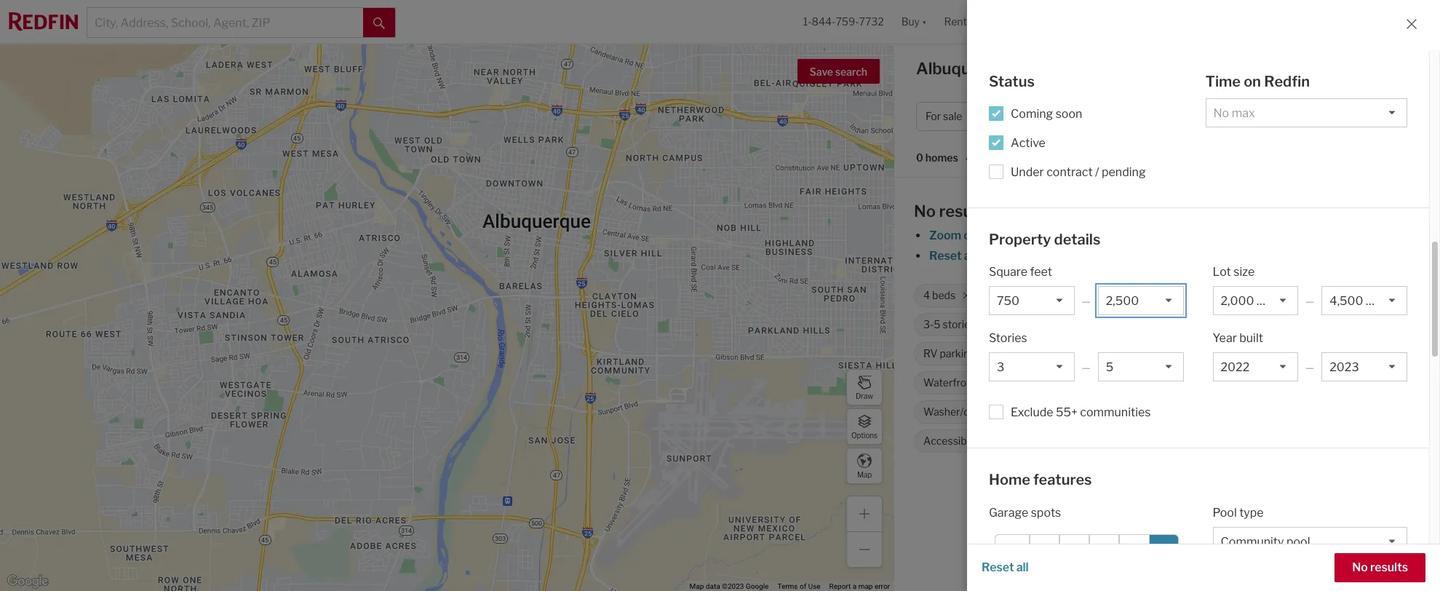 Task type: describe. For each thing, give the bounding box(es) containing it.
1 sq. from the left
[[1129, 289, 1143, 302]]

built
[[1240, 331, 1264, 345]]

price
[[1006, 110, 1030, 123]]

conditioning
[[1031, 347, 1090, 360]]

map for map
[[857, 470, 872, 479]]

5
[[934, 318, 941, 331]]

reset all
[[982, 560, 1029, 574]]

1+ radio
[[1030, 534, 1060, 564]]

remove have view image
[[1159, 378, 1168, 387]]

results inside button
[[1371, 560, 1408, 574]]

3+
[[1098, 542, 1112, 556]]

2 ft. from the left
[[1303, 289, 1313, 302]]

home for home type
[[1073, 110, 1102, 123]]

no inside no results button
[[1353, 560, 1368, 574]]

2+
[[1068, 542, 1082, 556]]

waterfront
[[924, 377, 977, 389]]

washer/dryer
[[924, 406, 989, 418]]

error
[[875, 582, 890, 590]]

albuquerque, nm homes for sale
[[916, 59, 1168, 78]]

a
[[853, 582, 857, 590]]

for
[[926, 110, 941, 123]]

5+ for 5+
[[1157, 542, 1171, 556]]

exclude 55+ communities
[[1011, 405, 1151, 419]]

map region
[[0, 0, 1075, 591]]

5+ radio
[[1149, 534, 1179, 564]]

reset inside zoom out reset all filters
[[929, 249, 962, 263]]

primary
[[1213, 347, 1250, 360]]

zoom out reset all filters
[[929, 229, 1011, 263]]

lot
[[1213, 265, 1231, 279]]

recommended button
[[1000, 151, 1088, 165]]

0 horizontal spatial redfin
[[1066, 485, 1102, 499]]

uppers
[[1161, 318, 1194, 331]]

house
[[1098, 406, 1127, 418]]

square feet
[[989, 265, 1052, 279]]

0 horizontal spatial on
[[1244, 73, 1261, 90]]

report
[[829, 582, 851, 590]]

save search button
[[797, 59, 880, 84]]

4+ inside button
[[1198, 110, 1211, 123]]

4 bd / 4+ ba button
[[1159, 102, 1252, 131]]

market insights
[[1258, 63, 1345, 77]]

for sale button
[[916, 102, 990, 131]]

primary bedroom on main
[[1213, 347, 1336, 360]]

2,000 sq. ft.-4,500 sq. ft. lot
[[1195, 289, 1328, 302]]

save search
[[810, 66, 868, 78]]

— for year built
[[1306, 361, 1315, 373]]

type for pool type
[[1240, 506, 1264, 519]]

lot
[[1315, 289, 1328, 302]]

market insights link
[[1258, 47, 1345, 79]]

1-844-759-7732
[[803, 16, 884, 28]]

albuquerque,
[[916, 59, 1019, 78]]

draw
[[856, 391, 873, 400]]

Any radio
[[995, 534, 1030, 564]]

3-
[[924, 318, 934, 331]]

report a map error link
[[829, 582, 890, 590]]

0 horizontal spatial no
[[914, 202, 936, 221]]

remove basement image
[[1072, 378, 1081, 387]]

no results inside button
[[1353, 560, 1408, 574]]

5+ for 5+ parking spots
[[1044, 435, 1056, 447]]

1+
[[1039, 542, 1051, 556]]

parking for rv
[[940, 347, 976, 360]]

map data ©2023 google
[[690, 582, 769, 590]]

out
[[964, 229, 982, 242]]

home for home features
[[989, 471, 1031, 488]]

•
[[966, 153, 969, 165]]

0 vertical spatial redfin
[[1264, 73, 1310, 90]]

terms
[[778, 582, 798, 590]]

0
[[916, 152, 924, 164]]

pets
[[1191, 377, 1213, 389]]

1 ft. from the left
[[1145, 289, 1155, 302]]

sale
[[943, 110, 963, 123]]

market
[[1258, 63, 1299, 77]]

built 2022-2023
[[1015, 318, 1094, 331]]

3-5 stories
[[924, 318, 976, 331]]

1-
[[803, 16, 812, 28]]

feet
[[1030, 265, 1052, 279]]

air
[[1015, 347, 1029, 360]]

any
[[1002, 542, 1023, 556]]

size
[[1234, 265, 1255, 279]]

report a map error
[[829, 582, 890, 590]]

stories
[[989, 331, 1028, 345]]

3 sq. from the left
[[1288, 289, 1301, 302]]

submit search image
[[373, 17, 385, 29]]

remove pets allowed image
[[1259, 378, 1267, 387]]

2023
[[1068, 318, 1094, 331]]

draw button
[[847, 369, 883, 405]]

1 vertical spatial on
[[1298, 347, 1310, 360]]

guest
[[1067, 406, 1096, 418]]

homes
[[926, 152, 958, 164]]

sale
[[1135, 59, 1168, 78]]

details
[[1054, 230, 1101, 248]]

7732
[[859, 16, 884, 28]]

all inside zoom out reset all filters
[[964, 249, 977, 263]]

sort
[[976, 152, 997, 164]]

1-844-759-7732 link
[[803, 16, 884, 28]]

— for stories
[[1082, 361, 1091, 373]]

year
[[1213, 331, 1237, 345]]

zoom
[[929, 229, 962, 242]]

reset all button
[[982, 553, 1029, 582]]

remove waterfront image
[[984, 378, 993, 387]]

bedroom
[[1253, 347, 1296, 360]]

have
[[1104, 377, 1128, 389]]

remove 750-2,500 sq. ft. image
[[1163, 291, 1172, 300]]



Task type: vqa. For each thing, say whether or not it's contained in the screenshot.
Reset all filters BUTTON
yes



Task type: locate. For each thing, give the bounding box(es) containing it.
on right time at the top of page
[[1244, 73, 1261, 90]]

0 horizontal spatial reset
[[929, 249, 962, 263]]

0 horizontal spatial /
[[1096, 165, 1099, 179]]

1 vertical spatial no
[[1353, 560, 1368, 574]]

remove fireplace image
[[1181, 349, 1190, 358]]

1 horizontal spatial no results
[[1353, 560, 1408, 574]]

remove rv parking image
[[983, 349, 992, 358]]

0 horizontal spatial type
[[1104, 110, 1126, 123]]

bd
[[1178, 110, 1190, 123]]

pets allowed
[[1191, 377, 1252, 389]]

750-2,500 sq. ft.
[[1074, 289, 1155, 302]]

spots down home features
[[1031, 506, 1061, 519]]

4+ left 5+ option
[[1128, 542, 1142, 556]]

main
[[1312, 347, 1336, 360]]

/ right the bd
[[1192, 110, 1196, 123]]

2,500
[[1098, 289, 1127, 302]]

0 vertical spatial 4
[[1169, 110, 1175, 123]]

air conditioning
[[1015, 347, 1090, 360]]

guest house
[[1067, 406, 1127, 418]]

City, Address, School, Agent, ZIP search field
[[87, 8, 363, 37]]

spots
[[1096, 435, 1123, 447], [1031, 506, 1061, 519]]

home down 'homes'
[[1073, 110, 1102, 123]]

1 horizontal spatial all
[[1017, 560, 1029, 574]]

0 vertical spatial /
[[1192, 110, 1196, 123]]

options
[[852, 431, 878, 439]]

redfin
[[1264, 73, 1310, 90], [1066, 485, 1102, 499]]

data
[[706, 582, 720, 590]]

ft. left lot on the right of page
[[1303, 289, 1313, 302]]

1 vertical spatial 5+
[[1157, 542, 1171, 556]]

status
[[989, 73, 1035, 90]]

4+ for 4+ baths
[[994, 289, 1006, 302]]

sq. left ft.-
[[1227, 289, 1240, 302]]

remove 2,000 sq. ft.-4,500 sq. ft. lot image
[[1338, 291, 1347, 300]]

0 vertical spatial reset
[[929, 249, 962, 263]]

rv
[[924, 347, 938, 360]]

remove air conditioning image
[[1098, 349, 1107, 358]]

exclude
[[1011, 405, 1054, 419]]

4+ left ba
[[1198, 110, 1211, 123]]

1 horizontal spatial ft.
[[1303, 289, 1313, 302]]

use
[[808, 582, 821, 590]]

2 vertical spatial 4+
[[1128, 542, 1142, 556]]

1 vertical spatial no results
[[1353, 560, 1408, 574]]

built
[[1015, 318, 1037, 331]]

1 vertical spatial 4
[[924, 289, 930, 302]]

4 inside button
[[1169, 110, 1175, 123]]

for
[[1110, 59, 1132, 78]]

ba
[[1213, 110, 1225, 123]]

reset down any
[[982, 560, 1014, 574]]

©2023
[[722, 582, 744, 590]]

fireplace
[[1130, 347, 1174, 360]]

1 vertical spatial /
[[1096, 165, 1099, 179]]

accessible
[[924, 435, 975, 447]]

750-
[[1074, 289, 1098, 302]]

/ left pending
[[1096, 165, 1099, 179]]

1 horizontal spatial parking
[[1058, 435, 1094, 447]]

/ inside button
[[1192, 110, 1196, 123]]

1 horizontal spatial redfin
[[1264, 73, 1310, 90]]

0 horizontal spatial 4
[[924, 289, 930, 302]]

reset down zoom
[[929, 249, 962, 263]]

of
[[800, 582, 807, 590]]

— up 2023
[[1082, 295, 1091, 307]]

4 for 4 beds
[[924, 289, 930, 302]]

all inside reset all button
[[1017, 560, 1029, 574]]

0 vertical spatial no results
[[914, 202, 992, 221]]

for sale
[[926, 110, 963, 123]]

options button
[[847, 408, 883, 445]]

terms of use link
[[778, 582, 821, 590]]

0 horizontal spatial all
[[964, 249, 977, 263]]

reset
[[929, 249, 962, 263], [982, 560, 1014, 574]]

all
[[964, 249, 977, 263], [1017, 560, 1029, 574]]

0 horizontal spatial 4+
[[994, 289, 1006, 302]]

type for home type
[[1104, 110, 1126, 123]]

contract
[[1047, 165, 1093, 179]]

0 vertical spatial parking
[[940, 347, 976, 360]]

0 horizontal spatial parking
[[940, 347, 976, 360]]

parking right rv
[[940, 347, 976, 360]]

5+ right 4+ radio
[[1157, 542, 1171, 556]]

on left 'main'
[[1298, 347, 1310, 360]]

list box
[[1206, 98, 1408, 127], [989, 286, 1075, 315], [1098, 286, 1184, 315], [1213, 286, 1299, 315], [1322, 286, 1408, 315], [989, 352, 1075, 381], [1098, 352, 1184, 381], [1213, 352, 1299, 381], [1322, 352, 1408, 381], [1213, 527, 1408, 556]]

active
[[1011, 136, 1046, 150]]

option group
[[995, 534, 1179, 564]]

— for square feet
[[1082, 295, 1091, 307]]

property
[[989, 230, 1051, 248]]

pool
[[1213, 506, 1237, 519]]

map left data
[[690, 582, 704, 590]]

no results button
[[1335, 553, 1426, 582]]

1 horizontal spatial spots
[[1096, 435, 1123, 447]]

1 horizontal spatial /
[[1192, 110, 1196, 123]]

communities
[[1080, 405, 1151, 419]]

1 vertical spatial redfin
[[1066, 485, 1102, 499]]

2 horizontal spatial 4+
[[1198, 110, 1211, 123]]

0 vertical spatial home
[[1073, 110, 1102, 123]]

reset inside button
[[982, 560, 1014, 574]]

features
[[1034, 471, 1092, 488]]

soon
[[1056, 107, 1083, 120]]

time on redfin
[[1206, 73, 1310, 90]]

remove washer/dryer hookup image
[[1035, 408, 1044, 416]]

square
[[989, 265, 1028, 279]]

/ for pending
[[1096, 165, 1099, 179]]

parking down exclude 55+ communities in the right of the page
[[1058, 435, 1094, 447]]

type
[[1104, 110, 1126, 123], [1240, 506, 1264, 519]]

— left lot on the right of page
[[1306, 295, 1315, 307]]

home up garage
[[989, 471, 1031, 488]]

accessible home
[[924, 435, 1005, 447]]

1 vertical spatial 4+
[[994, 289, 1006, 302]]

1 horizontal spatial sq.
[[1227, 289, 1240, 302]]

spots down the house
[[1096, 435, 1123, 447]]

5+ down remove washer/dryer hookup icon
[[1044, 435, 1056, 447]]

option group containing any
[[995, 534, 1179, 564]]

fixer-uppers
[[1134, 318, 1194, 331]]

1 vertical spatial map
[[690, 582, 704, 590]]

4 for 4 bd / 4+ ba
[[1169, 110, 1175, 123]]

1 vertical spatial home
[[989, 471, 1031, 488]]

ft. left remove 750-2,500 sq. ft. icon on the right
[[1145, 289, 1155, 302]]

ft.-
[[1242, 289, 1256, 302]]

4+ for 4+
[[1128, 542, 1142, 556]]

1 horizontal spatial on
[[1298, 347, 1310, 360]]

results
[[939, 202, 992, 221], [1371, 560, 1408, 574]]

sq. right 4,500
[[1288, 289, 1301, 302]]

1 horizontal spatial 4
[[1169, 110, 1175, 123]]

reset all filters button
[[929, 249, 1012, 263]]

map button
[[847, 448, 883, 484]]

google image
[[4, 572, 52, 591]]

sq. right 2,500
[[1129, 289, 1143, 302]]

type right soon
[[1104, 110, 1126, 123]]

map inside button
[[857, 470, 872, 479]]

4,500
[[1256, 289, 1286, 302]]

save
[[810, 66, 833, 78]]

1 horizontal spatial type
[[1240, 506, 1264, 519]]

4 bd / 4+ ba
[[1169, 110, 1225, 123]]

4 left beds
[[924, 289, 930, 302]]

1 vertical spatial reset
[[982, 560, 1014, 574]]

4+ inside radio
[[1128, 542, 1142, 556]]

0 vertical spatial no
[[914, 202, 936, 221]]

remove 4 bd / 4+ ba image
[[1232, 112, 1241, 121]]

have view
[[1104, 377, 1152, 389]]

home
[[1073, 110, 1102, 123], [989, 471, 1031, 488]]

5+ parking spots
[[1044, 435, 1123, 447]]

0 vertical spatial all
[[964, 249, 977, 263]]

0 vertical spatial spots
[[1096, 435, 1123, 447]]

baths
[[1009, 289, 1035, 302]]

4+ left baths
[[994, 289, 1006, 302]]

759-
[[836, 16, 859, 28]]

— down 'main'
[[1306, 361, 1315, 373]]

0 vertical spatial map
[[857, 470, 872, 479]]

2 sq. from the left
[[1227, 289, 1240, 302]]

2+ radio
[[1060, 534, 1090, 564]]

garage
[[989, 506, 1029, 519]]

remove guest house image
[[1134, 408, 1143, 416]]

1 vertical spatial all
[[1017, 560, 1029, 574]]

0 vertical spatial on
[[1244, 73, 1261, 90]]

price button
[[996, 102, 1058, 131]]

5+ inside option
[[1157, 542, 1171, 556]]

0 horizontal spatial sq.
[[1129, 289, 1143, 302]]

year built
[[1213, 331, 1264, 345]]

map for map data ©2023 google
[[690, 582, 704, 590]]

0 vertical spatial results
[[939, 202, 992, 221]]

1 horizontal spatial home
[[1073, 110, 1102, 123]]

home type button
[[1064, 102, 1153, 131]]

type right pool
[[1240, 506, 1264, 519]]

all down out
[[964, 249, 977, 263]]

1 horizontal spatial 4+
[[1128, 542, 1142, 556]]

basement
[[1016, 377, 1065, 389]]

0 horizontal spatial spots
[[1031, 506, 1061, 519]]

beds
[[932, 289, 956, 302]]

3+ radio
[[1090, 534, 1120, 564]]

1 vertical spatial type
[[1240, 506, 1264, 519]]

0 horizontal spatial 5+
[[1044, 435, 1056, 447]]

— for lot size
[[1306, 295, 1315, 307]]

/
[[1192, 110, 1196, 123], [1096, 165, 1099, 179]]

rv parking
[[924, 347, 976, 360]]

recommended
[[1002, 152, 1076, 164]]

1 horizontal spatial 5+
[[1157, 542, 1171, 556]]

/ for 4+
[[1192, 110, 1196, 123]]

ft.
[[1145, 289, 1155, 302], [1303, 289, 1313, 302]]

0 vertical spatial 4+
[[1198, 110, 1211, 123]]

1 horizontal spatial no
[[1353, 560, 1368, 574]]

1 vertical spatial results
[[1371, 560, 1408, 574]]

1 vertical spatial parking
[[1058, 435, 1094, 447]]

0 horizontal spatial ft.
[[1145, 289, 1155, 302]]

— down conditioning
[[1082, 361, 1091, 373]]

map down the options
[[857, 470, 872, 479]]

pool type
[[1213, 506, 1264, 519]]

1 horizontal spatial map
[[857, 470, 872, 479]]

home inside "button"
[[1073, 110, 1102, 123]]

55+
[[1056, 405, 1078, 419]]

1 vertical spatial spots
[[1031, 506, 1061, 519]]

hookup
[[991, 406, 1027, 418]]

homes
[[1053, 59, 1107, 78]]

1 horizontal spatial results
[[1371, 560, 1408, 574]]

parking for 5+
[[1058, 435, 1094, 447]]

2 horizontal spatial sq.
[[1288, 289, 1301, 302]]

0 horizontal spatial no results
[[914, 202, 992, 221]]

0 horizontal spatial home
[[989, 471, 1031, 488]]

washer/dryer hookup
[[924, 406, 1027, 418]]

map
[[857, 470, 872, 479], [690, 582, 704, 590]]

google
[[746, 582, 769, 590]]

zoom out button
[[929, 229, 983, 242]]

no results
[[914, 202, 992, 221], [1353, 560, 1408, 574]]

5+
[[1044, 435, 1056, 447], [1157, 542, 1171, 556]]

all down any
[[1017, 560, 1029, 574]]

0 horizontal spatial results
[[939, 202, 992, 221]]

4 left the bd
[[1169, 110, 1175, 123]]

remove 4 beds image
[[962, 291, 971, 300]]

4+ radio
[[1120, 534, 1150, 564]]

under contract / pending
[[1011, 165, 1146, 179]]

0 horizontal spatial map
[[690, 582, 704, 590]]

type inside "button"
[[1104, 110, 1126, 123]]

remove primary bedroom on main image
[[1344, 349, 1352, 358]]

1 horizontal spatial reset
[[982, 560, 1014, 574]]

0 vertical spatial 5+
[[1044, 435, 1056, 447]]

0 vertical spatial type
[[1104, 110, 1126, 123]]



